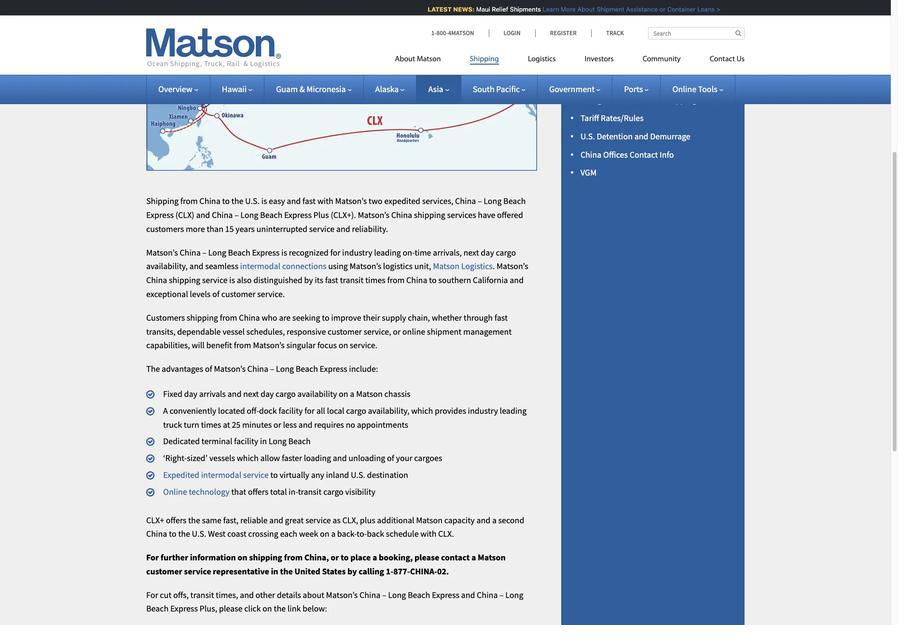 Task type: describe. For each thing, give the bounding box(es) containing it.
is for express
[[281, 247, 287, 258]]

loading
[[304, 453, 331, 464]]

total
[[270, 486, 287, 498]]

u.s. up visibility
[[351, 470, 365, 481]]

is inside . matson's china shipping service is also distinguished by its fast transit times from china to southern california and exceptional levels of customer service.
[[229, 275, 235, 286]]

logistics inside top menu navigation
[[528, 56, 556, 63]]

availability, inside matson's china – long beach express is recognized for industry leading on-time arrivals, next day cargo availability, and seamless
[[146, 261, 188, 272]]

destination
[[367, 470, 408, 481]]

plus
[[360, 515, 375, 526]]

latest news: maui relief shipments learn more about shipment assistance or container loans >
[[423, 5, 716, 13]]

about
[[303, 590, 324, 601]]

relief
[[487, 5, 504, 13]]

info
[[660, 149, 674, 160]]

the left "same"
[[188, 515, 200, 526]]

1 horizontal spatial offers
[[248, 486, 269, 498]]

shipment
[[592, 5, 620, 13]]

a up the a conveniently located off-dock facility for all local cargo availability, which provides industry leading truck turn times at 25 minutes or less and requires no appointments
[[350, 389, 355, 400]]

guam & micronesia link
[[276, 84, 352, 95]]

local
[[327, 405, 344, 416]]

beach down easy
[[260, 209, 283, 221]]

and left great
[[269, 515, 283, 526]]

located
[[218, 405, 245, 416]]

expedited intermodal service link
[[163, 470, 269, 481]]

from inside . matson's china shipping service is also distinguished by its fast transit times from china to southern california and exceptional levels of customer service.
[[387, 275, 405, 286]]

from inside the "shipping from china to the u.s. is easy and fast with matson's two expedited services, china – long beach express (clx) and china – long beach express plus (clx+). matson's china shipping services have offered customers more than 15 years uninterrupted service and reliability."
[[180, 196, 198, 207]]

refrigerated container shipping link
[[581, 94, 697, 105]]

express down offs,
[[170, 604, 198, 615]]

intermodal connections using matson's logistics unit, matson logistics
[[240, 261, 493, 272]]

shipping for shipping from china to the u.s. is easy and fast with matson's two expedited services, china – long beach express (clx) and china – long beach express plus (clx+). matson's china shipping services have offered customers more than 15 years uninterrupted service and reliability.
[[146, 196, 179, 207]]

express up uninterrupted
[[284, 209, 312, 221]]

guam & micronesia
[[276, 84, 346, 95]]

south
[[473, 84, 495, 95]]

click
[[244, 604, 261, 615]]

service
[[663, 39, 690, 51]]

customer inside for further information on shipping from china, or to place a booking, please contact a matson customer service representative in the united states by calling 1-877-china-02.
[[146, 566, 182, 577]]

sized'
[[187, 453, 208, 464]]

0 vertical spatial in
[[260, 436, 267, 447]]

dedicated terminal facility in long beach
[[163, 436, 311, 447]]

services,
[[422, 196, 454, 207]]

more
[[556, 5, 571, 13]]

0 horizontal spatial facility
[[234, 436, 258, 447]]

arrivals,
[[433, 247, 462, 258]]

off-
[[247, 405, 259, 416]]

register link
[[535, 29, 591, 37]]

online
[[403, 326, 425, 337]]

clx.
[[438, 529, 454, 540]]

on inside for cut offs, transit times, and other details about matson's china – long beach express and china – long beach express plus, please click on the link below:
[[263, 604, 272, 615]]

fast,
[[223, 515, 239, 526]]

and down the (clx+).
[[336, 223, 350, 235]]

services link
[[581, 3, 611, 14]]

chassis
[[385, 389, 411, 400]]

beach up 'right-sized' vessels which allow faster loading and unloading of your cargoes
[[288, 436, 311, 447]]

transit inside for cut offs, transit times, and other details about matson's china – long beach express and china – long beach express plus, please click on the link below:
[[191, 590, 214, 601]]

using
[[328, 261, 348, 272]]

a
[[163, 405, 168, 416]]

intermodal services link
[[581, 21, 653, 32]]

or inside customers shipping from china who are seeking to improve their supply chain, whether through fast transits, dependable vessel schedules, responsive customer service, or online shipment management capabilities, will benefit from matson's singular focus on service.
[[393, 326, 401, 337]]

and inside . matson's china shipping service is also distinguished by its fast transit times from china to southern california and exceptional levels of customer service.
[[510, 275, 524, 286]]

and inside matson's china – long beach express is recognized for industry leading on-time arrivals, next day cargo availability, and seamless
[[190, 261, 203, 272]]

and right the capacity in the bottom of the page
[[477, 515, 491, 526]]

contact us
[[710, 56, 745, 63]]

china– long beach express image
[[146, 2, 537, 171]]

overview
[[158, 84, 192, 95]]

contact inside top menu navigation
[[710, 56, 735, 63]]

matson logistics link
[[433, 261, 493, 272]]

tariff rates/rules link
[[581, 112, 644, 124]]

for inside the a conveniently located off-dock facility for all local cargo availability, which provides industry leading truck turn times at 25 minutes or less and requires no appointments
[[305, 405, 315, 416]]

2 vertical spatial of
[[387, 453, 394, 464]]

two
[[369, 196, 383, 207]]

customer inside . matson's china shipping service is also distinguished by its fast transit times from china to southern california and exceptional levels of customer service.
[[221, 289, 256, 300]]

to inside customers shipping from china who are seeking to improve their supply chain, whether through fast transits, dependable vessel schedules, responsive customer service, or online shipment management capabilities, will benefit from matson's singular focus on service.
[[322, 312, 330, 323]]

logistics link
[[514, 51, 570, 70]]

tools
[[698, 84, 718, 95]]

matson inside clx+ offers the same fast, reliable and great service as clx, plus additional matson capacity and a second china to the u.s. west coast crossing each week on a back-to-back schedule with clx.
[[416, 515, 443, 526]]

shipping inside the "shipping from china to the u.s. is easy and fast with matson's two expedited services, china – long beach express (clx) and china – long beach express plus (clx+). matson's china shipping services have offered customers more than 15 years uninterrupted service and reliability."
[[414, 209, 446, 221]]

matson's inside . matson's china shipping service is also distinguished by its fast transit times from china to southern california and exceptional levels of customer service.
[[497, 261, 529, 272]]

government link
[[550, 84, 601, 95]]

or right assistance
[[655, 5, 661, 13]]

the inside for further information on shipping from china, or to place a booking, please contact a matson customer service representative in the united states by calling 1-877-china-02.
[[280, 566, 293, 577]]

southern
[[438, 275, 471, 286]]

express up customers
[[146, 209, 174, 221]]

(clx+).
[[331, 209, 356, 221]]

guam image
[[215, 94, 323, 203]]

search image
[[736, 30, 742, 36]]

and up inland
[[333, 453, 347, 464]]

reliability.
[[352, 223, 388, 235]]

overview link
[[158, 84, 198, 95]]

terminal
[[202, 436, 232, 447]]

matson down 'arrivals,'
[[433, 261, 460, 272]]

by inside for further information on shipping from china, or to place a booking, please contact a matson customer service representative in the united states by calling 1-877-china-02.
[[348, 566, 357, 577]]

1 vertical spatial of
[[205, 364, 212, 375]]

online for online tools
[[673, 84, 697, 95]]

clx+ offers the same fast, reliable and great service as clx, plus additional matson capacity and a second china to the u.s. west coast crossing each week on a back-to-back schedule with clx.
[[146, 515, 524, 540]]

matson's up the (clx+).
[[335, 196, 367, 207]]

cut
[[160, 590, 172, 601]]

exceptional
[[146, 289, 188, 300]]

schedules,
[[246, 326, 285, 337]]

next inside matson's china – long beach express is recognized for industry leading on-time arrivals, next day cargo availability, and seamless
[[464, 247, 479, 258]]

a right contact
[[472, 552, 476, 563]]

matson's inside for cut offs, transit times, and other details about matson's china – long beach express and china – long beach express plus, please click on the link below:
[[326, 590, 358, 601]]

and inside the a conveniently located off-dock facility for all local cargo availability, which provides industry leading truck turn times at 25 minutes or less and requires no appointments
[[299, 419, 313, 430]]

beach down china-
[[408, 590, 430, 601]]

express down focus
[[320, 364, 347, 375]]

to inside the "shipping from china to the u.s. is easy and fast with matson's two expedited services, china – long beach express (clx) and china – long beach express plus (clx+). matson's china shipping services have offered customers more than 15 years uninterrupted service and reliability."
[[222, 196, 230, 207]]

top menu navigation
[[395, 51, 745, 70]]

inland
[[326, 470, 349, 481]]

leading inside the a conveniently located off-dock facility for all local cargo availability, which provides industry leading truck turn times at 25 minutes or less and requires no appointments
[[500, 405, 527, 416]]

asia
[[428, 84, 443, 95]]

about inside about matson link
[[395, 56, 415, 63]]

interactive vessel schedule link
[[581, 58, 679, 69]]

or inside for further information on shipping from china, or to place a booking, please contact a matson customer service representative in the united states by calling 1-877-china-02.
[[331, 552, 339, 563]]

u.s. down tariff
[[581, 131, 595, 142]]

and up located
[[228, 389, 242, 400]]

more
[[186, 223, 205, 235]]

management
[[463, 326, 512, 337]]

requires
[[314, 419, 344, 430]]

matson's right using
[[350, 261, 382, 272]]

u.s. inside clx+ offers the same fast, reliable and great service as clx, plus additional matson capacity and a second china to the u.s. west coast crossing each week on a back-to-back schedule with clx.
[[192, 529, 206, 540]]

hawaii
[[222, 84, 247, 95]]

refrigerated
[[581, 94, 625, 105]]

times,
[[216, 590, 238, 601]]

from up vessel
[[220, 312, 237, 323]]

>
[[712, 5, 716, 13]]

a left second on the right bottom of the page
[[492, 515, 497, 526]]

easy
[[269, 196, 285, 207]]

– inside matson's china – long beach express is recognized for industry leading on-time arrivals, next day cargo availability, and seamless
[[202, 247, 207, 258]]

please inside for cut offs, transit times, and other details about matson's china – long beach express and china – long beach express plus, please click on the link below:
[[219, 604, 243, 615]]

united
[[295, 566, 320, 577]]

matson's down "two"
[[358, 209, 390, 221]]

1-800-4matson link
[[431, 29, 489, 37]]

and up more
[[196, 209, 210, 221]]

seeking
[[292, 312, 320, 323]]

0 vertical spatial 1-
[[431, 29, 437, 37]]

online tools
[[673, 84, 718, 95]]

matson down include:
[[356, 389, 383, 400]]

and down contact
[[461, 590, 475, 601]]

0 vertical spatial intermodal
[[240, 261, 281, 272]]

online for online technology that offers total in-transit cargo visibility
[[163, 486, 187, 498]]

shipping inside for further information on shipping from china, or to place a booking, please contact a matson customer service representative in the united states by calling 1-877-china-02.
[[249, 552, 282, 563]]

a left back- at bottom left
[[331, 529, 336, 540]]

matson's inside customers shipping from china who are seeking to improve their supply chain, whether through fast transits, dependable vessel schedules, responsive customer service, or online shipment management capabilities, will benefit from matson's singular focus on service.
[[253, 340, 285, 351]]

plus
[[314, 209, 329, 221]]

and up click
[[240, 590, 254, 601]]

china offices contact info link
[[581, 149, 674, 160]]

and right easy
[[287, 196, 301, 207]]

shipping for shipping
[[470, 56, 499, 63]]

service up online technology that offers total in-transit cargo visibility at the left bottom of the page
[[243, 470, 269, 481]]

Search search field
[[648, 27, 745, 40]]

shangai image
[[144, 46, 253, 155]]

transit inside . matson's china shipping service is also distinguished by its fast transit times from china to southern california and exceptional levels of customer service.
[[340, 275, 364, 286]]

cargo inside matson's china – long beach express is recognized for industry leading on-time arrivals, next day cargo availability, and seamless
[[496, 247, 516, 258]]

fixed
[[163, 389, 182, 400]]

vessels
[[209, 453, 235, 464]]

cargo down inland
[[323, 486, 344, 498]]

government
[[550, 84, 595, 95]]

0 horizontal spatial next
[[243, 389, 259, 400]]

time
[[415, 247, 431, 258]]

by inside . matson's china shipping service is also distinguished by its fast transit times from china to southern california and exceptional levels of customer service.
[[304, 275, 313, 286]]

for further information on shipping from china, or to place a booking, please contact a matson customer service representative in the united states by calling 1-877-china-02.
[[146, 552, 506, 577]]

vgm link
[[581, 167, 597, 178]]

to inside clx+ offers the same fast, reliable and great service as clx, plus additional matson capacity and a second china to the u.s. west coast crossing each week on a back-to-back schedule with clx.
[[169, 529, 177, 540]]

honolulu image
[[366, 74, 474, 182]]

in inside for further information on shipping from china, or to place a booking, please contact a matson customer service representative in the united states by calling 1-877-china-02.
[[271, 566, 278, 577]]

same
[[202, 515, 222, 526]]

facility inside the a conveniently located off-dock facility for all local cargo availability, which provides industry leading truck turn times at 25 minutes or less and requires no appointments
[[279, 405, 303, 416]]

the up further
[[178, 529, 190, 540]]

us
[[737, 56, 745, 63]]

express down 02.
[[432, 590, 460, 601]]

improve
[[331, 312, 361, 323]]

asia link
[[428, 84, 449, 95]]

crossing
[[248, 529, 278, 540]]

1 vertical spatial which
[[237, 453, 259, 464]]

0 vertical spatial container
[[663, 5, 691, 13]]

to inside for further information on shipping from china, or to place a booking, please contact a matson customer service representative in the united states by calling 1-877-china-02.
[[341, 552, 349, 563]]

truck
[[163, 419, 182, 430]]

&
[[300, 84, 305, 95]]

1 vertical spatial shipping
[[664, 94, 697, 105]]

representative
[[213, 566, 269, 577]]

responsive
[[287, 326, 326, 337]]

additional
[[377, 515, 414, 526]]



Task type: locate. For each thing, give the bounding box(es) containing it.
on up the 'local'
[[339, 389, 348, 400]]

loans
[[693, 5, 710, 13]]

on right week
[[320, 529, 330, 540]]

online left the tools
[[673, 84, 697, 95]]

uninterrupted
[[257, 223, 307, 235]]

express
[[146, 209, 174, 221], [284, 209, 312, 221], [252, 247, 280, 258], [320, 364, 347, 375], [432, 590, 460, 601], [170, 604, 198, 615]]

1 vertical spatial online
[[163, 486, 187, 498]]

1 horizontal spatial availability,
[[368, 405, 410, 416]]

1 vertical spatial is
[[281, 247, 287, 258]]

1 vertical spatial times
[[201, 419, 221, 430]]

singular
[[286, 340, 316, 351]]

industry inside matson's china – long beach express is recognized for industry leading on-time arrivals, next day cargo availability, and seamless
[[342, 247, 372, 258]]

1 vertical spatial facility
[[234, 436, 258, 447]]

0 vertical spatial next
[[464, 247, 479, 258]]

transit
[[340, 275, 364, 286], [298, 486, 322, 498], [191, 590, 214, 601]]

is left easy
[[261, 196, 267, 207]]

times left at
[[201, 419, 221, 430]]

matson down 800-
[[417, 56, 441, 63]]

logistics
[[383, 261, 413, 272]]

customers
[[146, 312, 185, 323]]

to inside . matson's china shipping service is also distinguished by its fast transit times from china to southern california and exceptional levels of customer service.
[[429, 275, 437, 286]]

shipping inside customers shipping from china who are seeking to improve their supply chain, whether through fast transits, dependable vessel schedules, responsive customer service, or online shipment management capabilities, will benefit from matson's singular focus on service.
[[187, 312, 218, 323]]

offices
[[603, 149, 628, 160]]

expedited up vessel
[[625, 39, 661, 51]]

shipping up levels
[[169, 275, 200, 286]]

from up united
[[284, 552, 303, 563]]

offered
[[497, 209, 523, 221]]

china-
[[410, 566, 437, 577]]

offers right that
[[248, 486, 269, 498]]

1 horizontal spatial please
[[415, 552, 440, 563]]

technology
[[189, 486, 230, 498]]

0 horizontal spatial offers
[[166, 515, 187, 526]]

south pacific link
[[473, 84, 526, 95]]

vessel
[[621, 58, 644, 69]]

guaranteed expedited service
[[581, 39, 690, 51]]

0 vertical spatial fast
[[303, 196, 316, 207]]

china inside matson's china – long beach express is recognized for industry leading on-time arrivals, next day cargo availability, and seamless
[[180, 247, 201, 258]]

from down logistics
[[387, 275, 405, 286]]

1 vertical spatial please
[[219, 604, 243, 615]]

day up conveniently
[[184, 389, 197, 400]]

cargo up california
[[496, 247, 516, 258]]

0 vertical spatial times
[[365, 275, 386, 286]]

of up arrivals at the left bottom
[[205, 364, 212, 375]]

matson inside top menu navigation
[[417, 56, 441, 63]]

beach down cut
[[146, 604, 169, 615]]

back
[[367, 529, 384, 540]]

shipping up "south"
[[470, 56, 499, 63]]

0 vertical spatial customer
[[221, 289, 256, 300]]

and right less
[[299, 419, 313, 430]]

0 horizontal spatial contact
[[630, 149, 658, 160]]

service inside the "shipping from china to the u.s. is easy and fast with matson's two expedited services, china – long beach express (clx) and china – long beach express plus (clx+). matson's china shipping services have offered customers more than 15 years uninterrupted service and reliability."
[[309, 223, 335, 235]]

1 horizontal spatial customer
[[221, 289, 256, 300]]

beach up seamless
[[228, 247, 250, 258]]

equipment
[[581, 76, 621, 87]]

with inside the "shipping from china to the u.s. is easy and fast with matson's two expedited services, china – long beach express (clx) and china – long beach express plus (clx+). matson's china shipping services have offered customers more than 15 years uninterrupted service and reliability."
[[317, 196, 334, 207]]

1- inside for further information on shipping from china, or to place a booking, please contact a matson customer service representative in the united states by calling 1-877-china-02.
[[386, 566, 394, 577]]

intermodal services
[[581, 21, 653, 32]]

1 vertical spatial customer
[[328, 326, 362, 337]]

0 horizontal spatial which
[[237, 453, 259, 464]]

is left also
[[229, 275, 235, 286]]

for left all
[[305, 405, 315, 416]]

to down unit,
[[429, 275, 437, 286]]

reliable
[[240, 515, 268, 526]]

0 horizontal spatial in
[[260, 436, 267, 447]]

long inside matson's china – long beach express is recognized for industry leading on-time arrivals, next day cargo availability, and seamless
[[208, 247, 226, 258]]

u.s. inside the "shipping from china to the u.s. is easy and fast with matson's two expedited services, china – long beach express (clx) and china – long beach express plus (clx+). matson's china shipping services have offered customers more than 15 years uninterrupted service and reliability."
[[245, 196, 260, 207]]

about right the more
[[573, 5, 591, 13]]

0 horizontal spatial about
[[395, 56, 415, 63]]

online down 'right-
[[163, 486, 187, 498]]

shipping inside . matson's china shipping service is also distinguished by its fast transit times from china to southern california and exceptional levels of customer service.
[[169, 275, 200, 286]]

times inside the a conveniently located off-dock facility for all local cargo availability, which provides industry leading truck turn times at 25 minutes or less and requires no appointments
[[201, 419, 221, 430]]

xiamen image
[[134, 67, 243, 175], [109, 76, 218, 184]]

0 horizontal spatial for
[[305, 405, 315, 416]]

0 vertical spatial about
[[573, 5, 591, 13]]

0 horizontal spatial fast
[[303, 196, 316, 207]]

china inside customers shipping from china who are seeking to improve their supply chain, whether through fast transits, dependable vessel schedules, responsive customer service, or online shipment management capabilities, will benefit from matson's singular focus on service.
[[239, 312, 260, 323]]

beach up offered on the right top
[[504, 196, 526, 207]]

matson's right .
[[497, 261, 529, 272]]

0 horizontal spatial customer
[[146, 566, 182, 577]]

1 horizontal spatial times
[[365, 275, 386, 286]]

intermodal connections link
[[240, 261, 327, 272]]

customer
[[221, 289, 256, 300], [328, 326, 362, 337], [146, 566, 182, 577]]

link
[[288, 604, 301, 615]]

1-
[[431, 29, 437, 37], [386, 566, 394, 577]]

1 vertical spatial for
[[146, 590, 158, 601]]

schedule
[[386, 529, 419, 540]]

1 vertical spatial with
[[421, 529, 437, 540]]

turn
[[184, 419, 199, 430]]

long beach image
[[469, 40, 578, 149]]

1 vertical spatial industry
[[468, 405, 498, 416]]

transits,
[[146, 326, 176, 337]]

about up alaska link
[[395, 56, 415, 63]]

matson right contact
[[478, 552, 506, 563]]

services down assistance
[[623, 21, 653, 32]]

for inside for further information on shipping from china, or to place a booking, please contact a matson customer service representative in the united states by calling 1-877-china-02.
[[146, 552, 159, 563]]

and left seamless
[[190, 261, 203, 272]]

times inside . matson's china shipping service is also distinguished by its fast transit times from china to southern california and exceptional levels of customer service.
[[365, 275, 386, 286]]

offers inside clx+ offers the same fast, reliable and great service as clx, plus additional matson capacity and a second china to the u.s. west coast crossing each week on a back-to-back schedule with clx.
[[166, 515, 187, 526]]

day up .
[[481, 247, 494, 258]]

1 horizontal spatial in
[[271, 566, 278, 577]]

china
[[581, 149, 602, 160], [200, 196, 221, 207], [455, 196, 476, 207], [212, 209, 233, 221], [391, 209, 412, 221], [180, 247, 201, 258], [146, 275, 167, 286], [407, 275, 427, 286], [239, 312, 260, 323], [247, 364, 268, 375], [146, 529, 167, 540], [360, 590, 381, 601], [477, 590, 498, 601]]

include:
[[349, 364, 378, 375]]

container up rates/rules
[[627, 94, 663, 105]]

1 vertical spatial for
[[305, 405, 315, 416]]

1 horizontal spatial logistics
[[528, 56, 556, 63]]

0 vertical spatial of
[[212, 289, 220, 300]]

learn
[[538, 5, 555, 13]]

2 horizontal spatial customer
[[328, 326, 362, 337]]

1 horizontal spatial shipping
[[470, 56, 499, 63]]

leading inside matson's china – long beach express is recognized for industry leading on-time arrivals, next day cargo availability, and seamless
[[374, 247, 401, 258]]

matson's china – long beach express is recognized for industry leading on-time arrivals, next day cargo availability, and seamless
[[146, 247, 516, 272]]

to up 15
[[222, 196, 230, 207]]

0 vertical spatial industry
[[342, 247, 372, 258]]

supply
[[382, 312, 406, 323]]

cargo up dock
[[276, 389, 296, 400]]

matson up clx.
[[416, 515, 443, 526]]

fast inside customers shipping from china who are seeking to improve their supply chain, whether through fast transits, dependable vessel schedules, responsive customer service, or online shipment management capabilities, will benefit from matson's singular focus on service.
[[495, 312, 508, 323]]

from down vessel
[[234, 340, 251, 351]]

and up china offices contact info
[[635, 131, 649, 142]]

which inside the a conveniently located off-dock facility for all local cargo availability, which provides industry leading truck turn times at 25 minutes or less and requires no appointments
[[411, 405, 433, 416]]

0 vertical spatial offers
[[248, 486, 269, 498]]

0 vertical spatial service.
[[257, 289, 285, 300]]

shipping
[[470, 56, 499, 63], [664, 94, 697, 105], [146, 196, 179, 207]]

the advantages of matson's china – long beach express include:
[[146, 364, 378, 375]]

customer down further
[[146, 566, 182, 577]]

1 horizontal spatial 1-
[[431, 29, 437, 37]]

expedited down 'right-
[[163, 470, 199, 481]]

great
[[285, 515, 304, 526]]

minutes
[[242, 419, 272, 430]]

1 vertical spatial services
[[623, 21, 653, 32]]

2 horizontal spatial transit
[[340, 275, 364, 286]]

the inside for cut offs, transit times, and other details about matson's china – long beach express and china – long beach express plus, please click on the link below:
[[274, 604, 286, 615]]

allow
[[260, 453, 280, 464]]

logistics
[[528, 56, 556, 63], [461, 261, 493, 272]]

dutch harbor image
[[348, 0, 456, 85]]

times down the "intermodal connections using matson's logistics unit, matson logistics"
[[365, 275, 386, 286]]

1 horizontal spatial services
[[623, 21, 653, 32]]

1 horizontal spatial fast
[[325, 275, 338, 286]]

equipment link
[[581, 76, 621, 87]]

877-
[[394, 566, 410, 577]]

chain,
[[408, 312, 430, 323]]

which left provides on the bottom of the page
[[411, 405, 433, 416]]

for inside for cut offs, transit times, and other details about matson's china – long beach express and china – long beach express plus, please click on the link below:
[[146, 590, 158, 601]]

contact down "u.s. detention and demurrage" "link"
[[630, 149, 658, 160]]

investors
[[585, 56, 614, 63]]

next up matson logistics link
[[464, 247, 479, 258]]

beach inside matson's china – long beach express is recognized for industry leading on-time arrivals, next day cargo availability, and seamless
[[228, 247, 250, 258]]

through
[[464, 312, 493, 323]]

or left less
[[274, 419, 281, 430]]

1 horizontal spatial day
[[261, 389, 274, 400]]

service down information
[[184, 566, 211, 577]]

micronesia
[[307, 84, 346, 95]]

plus,
[[200, 604, 217, 615]]

1 horizontal spatial about
[[573, 5, 591, 13]]

2 vertical spatial transit
[[191, 590, 214, 601]]

shipping inside the "shipping from china to the u.s. is easy and fast with matson's two expedited services, china – long beach express (clx) and china – long beach express plus (clx+). matson's china shipping services have offered customers more than 15 years uninterrupted service and reliability."
[[146, 196, 179, 207]]

is inside the "shipping from china to the u.s. is easy and fast with matson's two expedited services, china – long beach express (clx) and china – long beach express plus (clx+). matson's china shipping services have offered customers more than 15 years uninterrupted service and reliability."
[[261, 196, 267, 207]]

2 for from the top
[[146, 590, 158, 601]]

south pacific
[[473, 84, 520, 95]]

fast
[[303, 196, 316, 207], [325, 275, 338, 286], [495, 312, 508, 323]]

service. inside customers shipping from china who are seeking to improve their supply chain, whether through fast transits, dependable vessel schedules, responsive customer service, or online shipment management capabilities, will benefit from matson's singular focus on service.
[[350, 340, 378, 351]]

service,
[[364, 326, 391, 337]]

a right place
[[373, 552, 377, 563]]

fast up management
[[495, 312, 508, 323]]

1 for from the top
[[146, 552, 159, 563]]

customer down also
[[221, 289, 256, 300]]

blue matson logo with ocean, shipping, truck, rail and logistics written beneath it. image
[[146, 28, 281, 68]]

0 horizontal spatial with
[[317, 196, 334, 207]]

1 horizontal spatial container
[[663, 5, 691, 13]]

will
[[192, 340, 205, 351]]

1 horizontal spatial facility
[[279, 405, 303, 416]]

shipping inside top menu navigation
[[470, 56, 499, 63]]

in down minutes on the bottom left
[[260, 436, 267, 447]]

for inside matson's china – long beach express is recognized for industry leading on-time arrivals, next day cargo availability, and seamless
[[330, 247, 341, 258]]

on inside for further information on shipping from china, or to place a booking, please contact a matson customer service representative in the united states by calling 1-877-china-02.
[[238, 552, 247, 563]]

0 vertical spatial by
[[304, 275, 313, 286]]

2 vertical spatial customer
[[146, 566, 182, 577]]

0 vertical spatial for
[[330, 247, 341, 258]]

unloading
[[349, 453, 385, 464]]

service. down service,
[[350, 340, 378, 351]]

day inside matson's china – long beach express is recognized for industry leading on-time arrivals, next day cargo availability, and seamless
[[481, 247, 494, 258]]

facility down 25
[[234, 436, 258, 447]]

. matson's china shipping service is also distinguished by its fast transit times from china to southern california and exceptional levels of customer service.
[[146, 261, 529, 300]]

2 horizontal spatial shipping
[[664, 94, 697, 105]]

with inside clx+ offers the same fast, reliable and great service as clx, plus additional matson capacity and a second china to the u.s. west coast crossing each week on a back-to-back schedule with clx.
[[421, 529, 437, 540]]

of left the your
[[387, 453, 394, 464]]

0 horizontal spatial times
[[201, 419, 221, 430]]

express up intermodal connections link
[[252, 247, 280, 258]]

u.s. left easy
[[245, 196, 260, 207]]

25
[[232, 419, 241, 430]]

contact
[[441, 552, 470, 563]]

1 vertical spatial offers
[[166, 515, 187, 526]]

0 horizontal spatial day
[[184, 389, 197, 400]]

0 horizontal spatial leading
[[374, 247, 401, 258]]

on inside customers shipping from china who are seeking to improve their supply chain, whether through fast transits, dependable vessel schedules, responsive customer service, or online shipment management capabilities, will benefit from matson's singular focus on service.
[[339, 340, 348, 351]]

1 vertical spatial transit
[[298, 486, 322, 498]]

is up intermodal connections link
[[281, 247, 287, 258]]

availability, inside the a conveniently located off-dock facility for all local cargo availability, which provides industry leading truck turn times at 25 minutes or less and requires no appointments
[[368, 405, 410, 416]]

are
[[279, 312, 291, 323]]

0 horizontal spatial services
[[581, 3, 611, 14]]

0 vertical spatial for
[[146, 552, 159, 563]]

0 horizontal spatial industry
[[342, 247, 372, 258]]

from inside for further information on shipping from china, or to place a booking, please contact a matson customer service representative in the united states by calling 1-877-china-02.
[[284, 552, 303, 563]]

by down place
[[348, 566, 357, 577]]

please down times,
[[219, 604, 243, 615]]

fast inside the "shipping from china to the u.s. is easy and fast with matson's two expedited services, china – long beach express (clx) and china – long beach express plus (clx+). matson's china shipping services have offered customers more than 15 years uninterrupted service and reliability."
[[303, 196, 316, 207]]

about
[[573, 5, 591, 13], [395, 56, 415, 63]]

service up week
[[306, 515, 331, 526]]

connections
[[282, 261, 327, 272]]

1 vertical spatial leading
[[500, 405, 527, 416]]

0 vertical spatial availability,
[[146, 261, 188, 272]]

2 vertical spatial fast
[[495, 312, 508, 323]]

the left united
[[280, 566, 293, 577]]

to-
[[357, 529, 367, 540]]

0 vertical spatial contact
[[710, 56, 735, 63]]

also
[[237, 275, 252, 286]]

1 vertical spatial container
[[627, 94, 663, 105]]

expedited
[[625, 39, 661, 51], [163, 470, 199, 481]]

rates/rules
[[601, 112, 644, 124]]

coast
[[227, 529, 247, 540]]

0 horizontal spatial expedited
[[163, 470, 199, 481]]

u.s. left west
[[192, 529, 206, 540]]

news:
[[449, 5, 470, 13]]

contact left us
[[710, 56, 735, 63]]

vgm
[[581, 167, 597, 178]]

transit down any
[[298, 486, 322, 498]]

second
[[498, 515, 524, 526]]

1 horizontal spatial is
[[261, 196, 267, 207]]

0 vertical spatial transit
[[340, 275, 364, 286]]

to up further
[[169, 529, 177, 540]]

please inside for further information on shipping from china, or to place a booking, please contact a matson customer service representative in the united states by calling 1-877-china-02.
[[415, 552, 440, 563]]

0 vertical spatial online
[[673, 84, 697, 95]]

customers shipping from china who are seeking to improve their supply chain, whether through fast transits, dependable vessel schedules, responsive customer service, or online shipment management capabilities, will benefit from matson's singular focus on service.
[[146, 312, 512, 351]]

2 horizontal spatial fast
[[495, 312, 508, 323]]

1 vertical spatial availability,
[[368, 405, 410, 416]]

1 vertical spatial 1-
[[386, 566, 394, 577]]

please
[[415, 552, 440, 563], [219, 604, 243, 615]]

customer down improve
[[328, 326, 362, 337]]

service inside . matson's china shipping service is also distinguished by its fast transit times from china to southern california and exceptional levels of customer service.
[[202, 275, 228, 286]]

fast inside . matson's china shipping service is also distinguished by its fast transit times from china to southern california and exceptional levels of customer service.
[[325, 275, 338, 286]]

industry right provides on the bottom of the page
[[468, 405, 498, 416]]

clx+
[[146, 515, 164, 526]]

shipping up dependable
[[187, 312, 218, 323]]

calling
[[359, 566, 384, 577]]

1 vertical spatial intermodal
[[201, 470, 242, 481]]

their
[[363, 312, 380, 323]]

0 horizontal spatial container
[[627, 94, 663, 105]]

0 horizontal spatial 1-
[[386, 566, 394, 577]]

on inside clx+ offers the same fast, reliable and great service as clx, plus additional matson capacity and a second china to the u.s. west coast crossing each week on a back-to-back schedule with clx.
[[320, 529, 330, 540]]

matson's down benefit
[[214, 364, 246, 375]]

0 horizontal spatial service.
[[257, 289, 285, 300]]

customer inside customers shipping from china who are seeking to improve their supply chain, whether through fast transits, dependable vessel schedules, responsive customer service, or online shipment management capabilities, will benefit from matson's singular focus on service.
[[328, 326, 362, 337]]

800-
[[437, 29, 448, 37]]

cargo inside the a conveniently located off-dock facility for all local cargo availability, which provides industry leading truck turn times at 25 minutes or less and requires no appointments
[[346, 405, 366, 416]]

guaranteed expedited service link
[[581, 39, 690, 51]]

ningbo image
[[145, 55, 253, 164]]

tariff
[[581, 112, 599, 124]]

0 vertical spatial logistics
[[528, 56, 556, 63]]

1 horizontal spatial which
[[411, 405, 433, 416]]

1 vertical spatial expedited
[[163, 470, 199, 481]]

by left the its
[[304, 275, 313, 286]]

express inside matson's china – long beach express is recognized for industry leading on-time arrivals, next day cargo availability, and seamless
[[252, 247, 280, 258]]

than
[[207, 223, 224, 235]]

further
[[161, 552, 188, 563]]

day up dock
[[261, 389, 274, 400]]

is for u.s.
[[261, 196, 267, 207]]

ports
[[624, 84, 643, 95]]

1 horizontal spatial service.
[[350, 340, 378, 351]]

2 horizontal spatial day
[[481, 247, 494, 258]]

transit up plus,
[[191, 590, 214, 601]]

from up the (clx)
[[180, 196, 198, 207]]

or inside the a conveniently located off-dock facility for all local cargo availability, which provides industry leading truck turn times at 25 minutes or less and requires no appointments
[[274, 419, 281, 430]]

1 vertical spatial in
[[271, 566, 278, 577]]

0 vertical spatial services
[[581, 3, 611, 14]]

0 vertical spatial expedited
[[625, 39, 661, 51]]

online
[[673, 84, 697, 95], [163, 486, 187, 498]]

dependable
[[177, 326, 221, 337]]

1 horizontal spatial contact
[[710, 56, 735, 63]]

on right focus
[[339, 340, 348, 351]]

china inside clx+ offers the same fast, reliable and great service as clx, plus additional matson capacity and a second china to the u.s. west coast crossing each week on a back-to-back schedule with clx.
[[146, 529, 167, 540]]

industry inside the a conveniently located off-dock facility for all local cargo availability, which provides industry leading truck turn times at 25 minutes or less and requires no appointments
[[468, 405, 498, 416]]

is inside matson's china – long beach express is recognized for industry leading on-time arrivals, next day cargo availability, and seamless
[[281, 247, 287, 258]]

to down allow
[[270, 470, 278, 481]]

with up plus
[[317, 196, 334, 207]]

service inside for further information on shipping from china, or to place a booking, please contact a matson customer service representative in the united states by calling 1-877-china-02.
[[184, 566, 211, 577]]

0 horizontal spatial please
[[219, 604, 243, 615]]

service inside clx+ offers the same fast, reliable and great service as clx, plus additional matson capacity and a second china to the u.s. west coast crossing each week on a back-to-back schedule with clx.
[[306, 515, 331, 526]]

1 vertical spatial by
[[348, 566, 357, 577]]

for for for cut offs, transit times, and other details about matson's china – long beach express and china – long beach express plus, please click on the link below:
[[146, 590, 158, 601]]

service down plus
[[309, 223, 335, 235]]

to right seeking
[[322, 312, 330, 323]]

matson's down customers
[[146, 247, 178, 258]]

shipping up the (clx)
[[146, 196, 179, 207]]

week
[[299, 529, 318, 540]]

matson's inside matson's china – long beach express is recognized for industry leading on-time arrivals, next day cargo availability, and seamless
[[146, 247, 178, 258]]

okinawa image
[[161, 60, 270, 168]]

long
[[484, 196, 502, 207], [240, 209, 258, 221], [208, 247, 226, 258], [276, 364, 294, 375], [269, 436, 287, 447], [388, 590, 406, 601], [506, 590, 524, 601]]

0 horizontal spatial by
[[304, 275, 313, 286]]

shipping down crossing
[[249, 552, 282, 563]]

1 horizontal spatial next
[[464, 247, 479, 258]]

beach down singular
[[296, 364, 318, 375]]

–
[[478, 196, 482, 207], [235, 209, 239, 221], [202, 247, 207, 258], [270, 364, 274, 375], [382, 590, 387, 601], [500, 590, 504, 601]]

fast right the its
[[325, 275, 338, 286]]

clx,
[[343, 515, 358, 526]]

guam
[[276, 84, 298, 95]]

service. inside . matson's china shipping service is also distinguished by its fast transit times from china to southern california and exceptional levels of customer service.
[[257, 289, 285, 300]]

for for for further information on shipping from china, or to place a booking, please contact a matson customer service representative in the united states by calling 1-877-china-02.
[[146, 552, 159, 563]]

matson inside for further information on shipping from china, or to place a booking, please contact a matson customer service representative in the united states by calling 1-877-china-02.
[[478, 552, 506, 563]]

the up years
[[232, 196, 243, 207]]

the inside the "shipping from china to the u.s. is easy and fast with matson's two expedited services, china – long beach express (clx) and china – long beach express plus (clx+). matson's china shipping services have offered customers more than 15 years uninterrupted service and reliability."
[[232, 196, 243, 207]]

0 vertical spatial which
[[411, 405, 433, 416]]

of inside . matson's china shipping service is also distinguished by its fast transit times from china to southern california and exceptional levels of customer service.
[[212, 289, 220, 300]]

None search field
[[648, 27, 745, 40]]

container left loans
[[663, 5, 691, 13]]

0 vertical spatial leading
[[374, 247, 401, 258]]

any
[[311, 470, 324, 481]]

0 horizontal spatial transit
[[191, 590, 214, 601]]

1 horizontal spatial by
[[348, 566, 357, 577]]

and right california
[[510, 275, 524, 286]]

or up states
[[331, 552, 339, 563]]

or down supply
[[393, 326, 401, 337]]

0 horizontal spatial logistics
[[461, 261, 493, 272]]



Task type: vqa. For each thing, say whether or not it's contained in the screenshot.
bottommost availability,
yes



